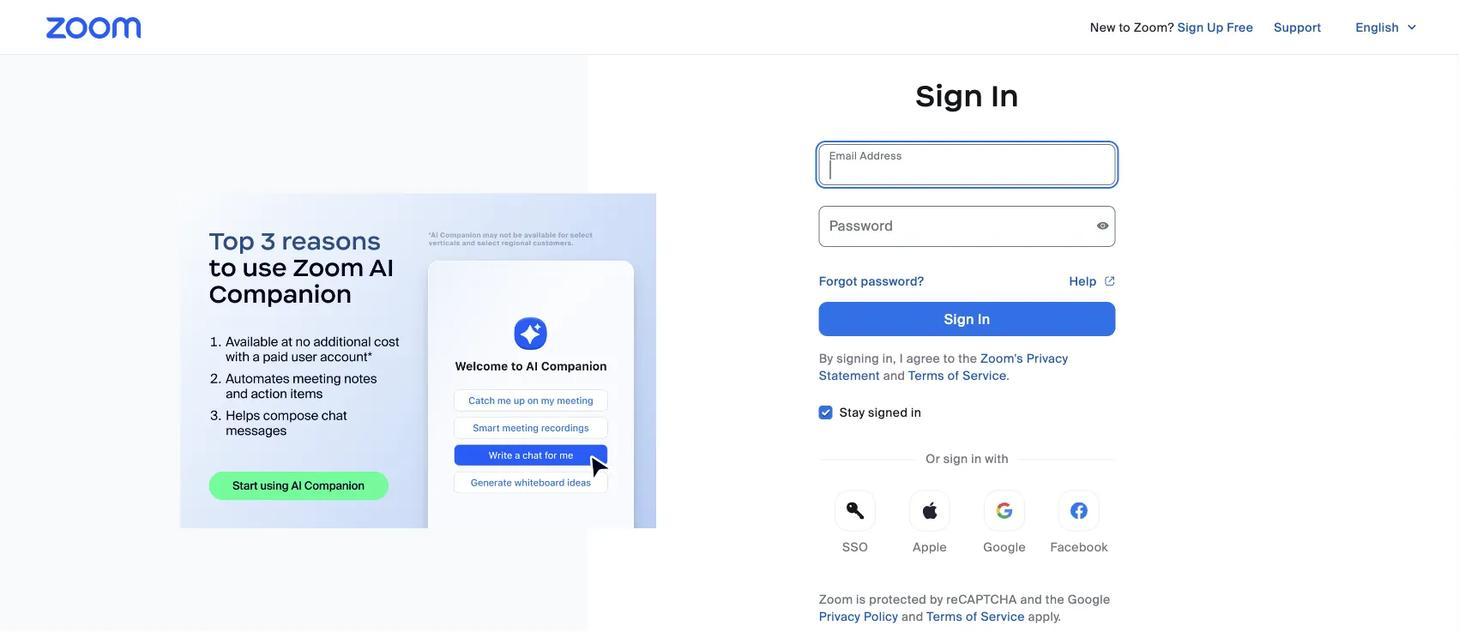 Task type: describe. For each thing, give the bounding box(es) containing it.
with
[[985, 451, 1009, 467]]

0 vertical spatial sign
[[1178, 19, 1204, 35]]

zoom's privacy statement link
[[819, 350, 1068, 383]]

new to zoom? sign up free
[[1090, 19, 1253, 35]]

sign in inside button
[[944, 310, 990, 328]]

recaptcha
[[946, 592, 1017, 608]]

new
[[1090, 19, 1116, 35]]

apply.
[[1028, 609, 1061, 625]]

of inside zoom is protected by recaptcha and the google privacy policy and terms of service apply.
[[966, 609, 978, 625]]

password?
[[861, 273, 924, 289]]

the for and
[[1045, 592, 1064, 608]]

signed
[[868, 405, 908, 421]]

up
[[1207, 19, 1224, 35]]

2 vertical spatial and
[[901, 609, 923, 625]]

address
[[860, 149, 902, 162]]

free
[[1227, 19, 1253, 35]]

google button
[[968, 490, 1041, 564]]

statement
[[819, 368, 880, 383]]

by
[[819, 350, 833, 366]]

zoom is protected by recaptcha and the google privacy policy and terms of service apply.
[[819, 592, 1110, 625]]

terms of service link for service
[[908, 368, 1006, 383]]

sign
[[943, 451, 968, 467]]

signing
[[836, 350, 879, 366]]

zoom logo image
[[46, 17, 141, 39]]

support
[[1274, 19, 1321, 35]]

and terms of service .
[[880, 368, 1010, 383]]

stay signed in
[[839, 405, 921, 421]]

forgot password? button
[[819, 273, 924, 290]]

terms inside zoom is protected by recaptcha and the google privacy policy and terms of service apply.
[[927, 609, 963, 625]]

in,
[[882, 350, 896, 366]]

in for sign
[[971, 451, 982, 467]]

zoom
[[819, 592, 853, 608]]

email
[[829, 149, 857, 162]]

by
[[930, 592, 943, 608]]

password
[[829, 217, 893, 235]]

by signing in, i agree to the
[[819, 350, 980, 366]]

start using zoom ai companion image
[[181, 194, 656, 528]]

sign up free button
[[1178, 14, 1253, 41]]

forgot password?
[[819, 273, 924, 289]]

1 vertical spatial sign
[[915, 77, 983, 115]]

zoom's
[[980, 350, 1023, 366]]

apple button
[[893, 490, 966, 564]]

down image
[[1406, 19, 1418, 36]]

sso
[[842, 540, 868, 555]]

i
[[899, 350, 903, 366]]

service inside zoom is protected by recaptcha and the google privacy policy and terms of service apply.
[[981, 609, 1025, 625]]

is
[[856, 592, 866, 608]]

0 vertical spatial terms
[[908, 368, 944, 383]]



Task type: vqa. For each thing, say whether or not it's contained in the screenshot.
fifth Menu Item
no



Task type: locate. For each thing, give the bounding box(es) containing it.
apple image
[[921, 502, 939, 519]]

zoom's privacy statement
[[819, 350, 1068, 383]]

google
[[983, 540, 1026, 555], [1068, 592, 1110, 608]]

in up zoom's
[[978, 310, 990, 328]]

email address
[[829, 149, 902, 162]]

google inside zoom is protected by recaptcha and the google privacy policy and terms of service apply.
[[1068, 592, 1110, 608]]

Email Address email field
[[819, 144, 1116, 185]]

2 vertical spatial sign
[[944, 310, 974, 328]]

english button
[[1342, 14, 1432, 41]]

help button
[[1069, 268, 1116, 295]]

and down protected
[[901, 609, 923, 625]]

0 vertical spatial google
[[983, 540, 1026, 555]]

terms down the agree
[[908, 368, 944, 383]]

in inside button
[[978, 310, 990, 328]]

1 vertical spatial service
[[981, 609, 1025, 625]]

terms
[[908, 368, 944, 383], [927, 609, 963, 625]]

sign in button
[[819, 302, 1116, 336]]

service down zoom's
[[963, 368, 1006, 383]]

the up and terms of service .
[[958, 350, 977, 366]]

1 vertical spatial the
[[1045, 592, 1064, 608]]

0 horizontal spatial of
[[948, 368, 959, 383]]

0 vertical spatial and
[[883, 368, 905, 383]]

1 vertical spatial of
[[966, 609, 978, 625]]

zoom?
[[1134, 19, 1174, 35]]

help
[[1069, 273, 1097, 289]]

sign
[[1178, 19, 1204, 35], [915, 77, 983, 115], [944, 310, 974, 328]]

0 horizontal spatial to
[[943, 350, 955, 366]]

service
[[963, 368, 1006, 383], [981, 609, 1025, 625]]

1 vertical spatial in
[[971, 451, 982, 467]]

sign in
[[915, 77, 1019, 115], [944, 310, 990, 328]]

1 vertical spatial in
[[978, 310, 990, 328]]

facebook
[[1050, 540, 1108, 555]]

1 vertical spatial sign in
[[944, 310, 990, 328]]

0 horizontal spatial in
[[911, 405, 921, 421]]

sign in up the email address email field
[[915, 77, 1019, 115]]

english
[[1356, 19, 1399, 35]]

in left with
[[971, 451, 982, 467]]

1 horizontal spatial privacy
[[1027, 350, 1068, 366]]

and up the apply.
[[1020, 592, 1042, 608]]

1 vertical spatial to
[[943, 350, 955, 366]]

terms of service link for by
[[927, 609, 1025, 625]]

in
[[911, 405, 921, 421], [971, 451, 982, 467]]

sign inside button
[[944, 310, 974, 328]]

1 horizontal spatial to
[[1119, 19, 1130, 35]]

the inside zoom is protected by recaptcha and the google privacy policy and terms of service apply.
[[1045, 592, 1064, 608]]

google down facebook
[[1068, 592, 1110, 608]]

terms down the by
[[927, 609, 963, 625]]

1 vertical spatial and
[[1020, 592, 1042, 608]]

sign up the email address email field
[[915, 77, 983, 115]]

privacy
[[1027, 350, 1068, 366], [819, 609, 861, 625]]

in right signed
[[911, 405, 921, 421]]

0 horizontal spatial the
[[958, 350, 977, 366]]

1 horizontal spatial the
[[1045, 592, 1064, 608]]

0 vertical spatial the
[[958, 350, 977, 366]]

1 horizontal spatial google
[[1068, 592, 1110, 608]]

window new image
[[1104, 273, 1116, 290]]

1 vertical spatial terms
[[927, 609, 963, 625]]

the for to
[[958, 350, 977, 366]]

in for signed
[[911, 405, 921, 421]]

google inside button
[[983, 540, 1026, 555]]

to right new
[[1119, 19, 1130, 35]]

forgot
[[819, 273, 858, 289]]

terms of service link down the agree
[[908, 368, 1006, 383]]

terms of service link
[[908, 368, 1006, 383], [927, 609, 1025, 625]]

sso button
[[819, 490, 892, 564]]

privacy policy link
[[819, 609, 898, 625]]

privacy down zoom
[[819, 609, 861, 625]]

.
[[1006, 368, 1010, 383]]

or
[[926, 451, 940, 467]]

and
[[883, 368, 905, 383], [1020, 592, 1042, 608], [901, 609, 923, 625]]

of
[[948, 368, 959, 383], [966, 609, 978, 625]]

privacy inside zoom is protected by recaptcha and the google privacy policy and terms of service apply.
[[819, 609, 861, 625]]

0 vertical spatial privacy
[[1027, 350, 1068, 366]]

0 vertical spatial in
[[991, 77, 1019, 115]]

policy
[[864, 609, 898, 625]]

sign up zoom's privacy statement link
[[944, 310, 974, 328]]

or sign in with
[[926, 451, 1009, 467]]

to
[[1119, 19, 1130, 35], [943, 350, 955, 366]]

1 horizontal spatial of
[[966, 609, 978, 625]]

privacy right zoom's
[[1027, 350, 1068, 366]]

apple
[[913, 540, 947, 555]]

protected
[[869, 592, 927, 608]]

in up the email address email field
[[991, 77, 1019, 115]]

0 vertical spatial to
[[1119, 19, 1130, 35]]

0 horizontal spatial google
[[983, 540, 1026, 555]]

1 vertical spatial privacy
[[819, 609, 861, 625]]

0 vertical spatial sign in
[[915, 77, 1019, 115]]

0 vertical spatial in
[[911, 405, 921, 421]]

0 vertical spatial terms of service link
[[908, 368, 1006, 383]]

sign in up zoom's
[[944, 310, 990, 328]]

0 vertical spatial of
[[948, 368, 959, 383]]

agree
[[906, 350, 940, 366]]

terms of service link down recaptcha
[[927, 609, 1025, 625]]

0 horizontal spatial privacy
[[819, 609, 861, 625]]

the up the apply.
[[1045, 592, 1064, 608]]

sign left up
[[1178, 19, 1204, 35]]

privacy inside the "zoom's privacy statement"
[[1027, 350, 1068, 366]]

google up recaptcha
[[983, 540, 1026, 555]]

to up and terms of service .
[[943, 350, 955, 366]]

in
[[991, 77, 1019, 115], [978, 310, 990, 328]]

and down in,
[[883, 368, 905, 383]]

Password password field
[[819, 206, 1116, 247]]

the
[[958, 350, 977, 366], [1045, 592, 1064, 608]]

0 vertical spatial service
[[963, 368, 1006, 383]]

1 vertical spatial terms of service link
[[927, 609, 1025, 625]]

stay
[[839, 405, 865, 421]]

service down recaptcha
[[981, 609, 1025, 625]]

support link
[[1274, 14, 1321, 41]]

facebook button
[[1043, 490, 1116, 564]]

1 vertical spatial google
[[1068, 592, 1110, 608]]

1 horizontal spatial in
[[971, 451, 982, 467]]



